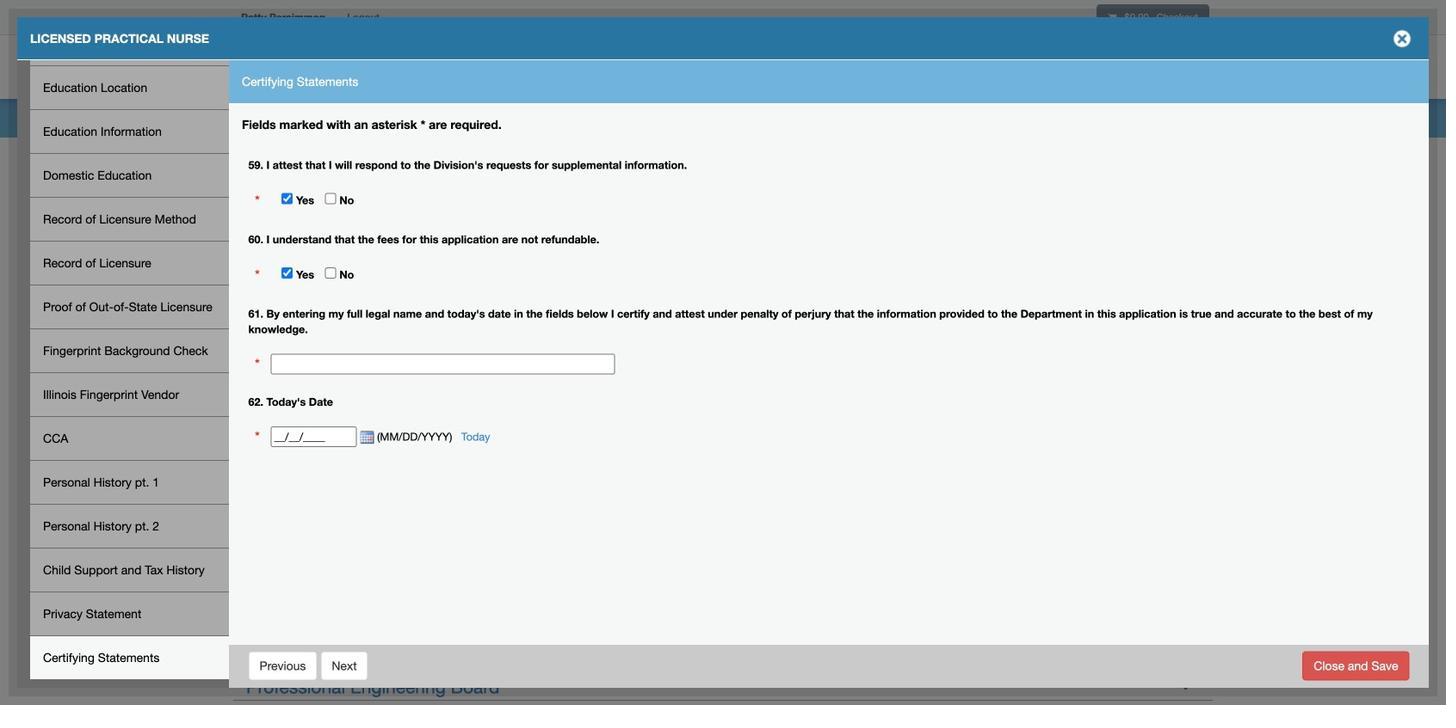 Task type: describe. For each thing, give the bounding box(es) containing it.
close window image
[[1389, 25, 1416, 53]]

shopping cart image
[[1108, 12, 1117, 22]]

1 chevron down image from the top
[[1177, 306, 1195, 324]]

illinois department of financial and professional regulation image
[[232, 39, 625, 94]]



Task type: vqa. For each thing, say whether or not it's contained in the screenshot.
bottom the chevron down image
yes



Task type: locate. For each thing, give the bounding box(es) containing it.
None text field
[[271, 354, 615, 375], [271, 427, 357, 448], [271, 354, 615, 375], [271, 427, 357, 448]]

None checkbox
[[325, 193, 336, 204], [282, 268, 293, 279], [325, 193, 336, 204], [282, 268, 293, 279]]

2 chevron down image from the top
[[1177, 675, 1195, 693]]

chevron down image
[[1177, 306, 1195, 324], [1177, 675, 1195, 693]]

0 vertical spatial chevron down image
[[1177, 306, 1195, 324]]

None image field
[[357, 431, 374, 445]]

1 vertical spatial chevron down image
[[1177, 675, 1195, 693]]

None button
[[248, 652, 317, 681], [321, 652, 368, 681], [1303, 652, 1410, 681], [248, 652, 317, 681], [321, 652, 368, 681], [1303, 652, 1410, 681]]

None checkbox
[[282, 193, 293, 204], [325, 268, 336, 279], [282, 193, 293, 204], [325, 268, 336, 279]]



